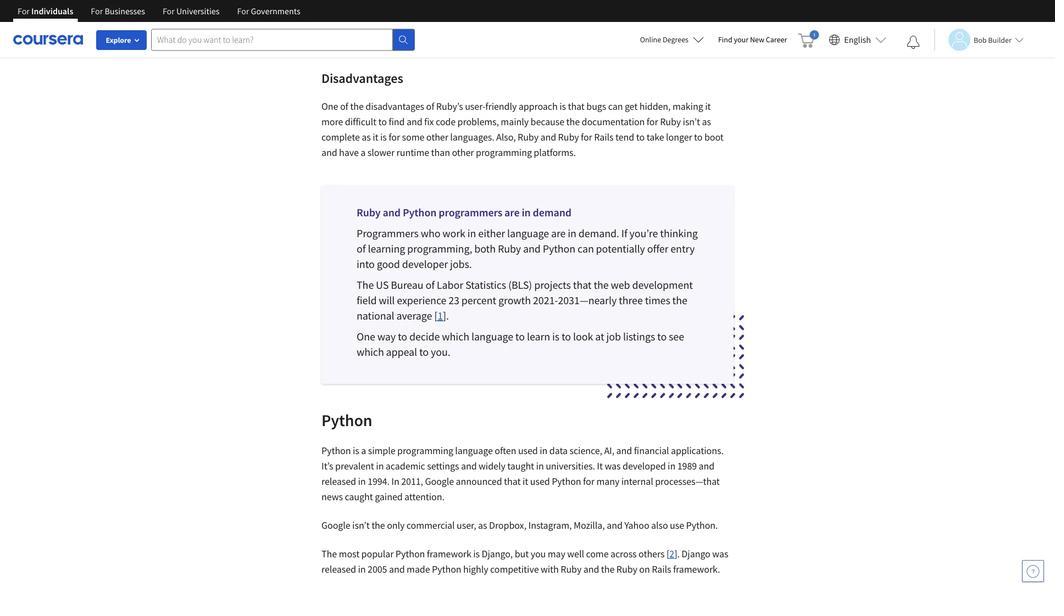 Task type: vqa. For each thing, say whether or not it's contained in the screenshot.
'offer'
yes



Task type: locate. For each thing, give the bounding box(es) containing it.
more
[[322, 116, 343, 128]]

thinking
[[661, 227, 698, 241]]

2 horizontal spatial as
[[702, 116, 712, 128]]

bureau
[[391, 279, 424, 292]]

than
[[431, 147, 450, 159]]

fix
[[425, 116, 434, 128]]

commercial
[[407, 520, 455, 532]]

for left governments
[[237, 5, 249, 16]]

2005
[[368, 564, 387, 576]]

0 vertical spatial was
[[605, 461, 621, 473]]

for left universities
[[163, 5, 175, 16]]

of inside programmers who work in either language are in demand. if you're thinking of learning programming, both ruby and python can potentially offer entry into good developer jobs.
[[357, 242, 366, 256]]

python up the who
[[403, 206, 437, 220]]

1 vertical spatial [
[[667, 548, 670, 561]]

0 horizontal spatial as
[[362, 131, 371, 144]]

the left most
[[322, 548, 337, 561]]

0 horizontal spatial it
[[373, 131, 379, 144]]

4 for from the left
[[237, 5, 249, 16]]

1 horizontal spatial one
[[357, 330, 375, 344]]

the for the most popular python framework is django, but you may well come across others [ 2
[[322, 548, 337, 561]]

mozilla,
[[574, 520, 605, 532]]

ruby down the across
[[617, 564, 638, 576]]

1 vertical spatial as
[[362, 131, 371, 144]]

to
[[379, 116, 387, 128], [637, 131, 645, 144], [695, 131, 703, 144], [398, 330, 407, 344], [516, 330, 525, 344], [562, 330, 571, 344], [658, 330, 667, 344], [420, 346, 429, 359]]

for left many at right
[[583, 476, 595, 488]]

1 vertical spatial was
[[713, 548, 729, 561]]

0 vertical spatial released
[[322, 476, 356, 488]]

career
[[766, 35, 788, 45]]

a up prevalent
[[361, 445, 366, 457]]

are inside programmers who work in either language are in demand. if you're thinking of learning programming, both ruby and python can potentially offer entry into good developer jobs.
[[551, 227, 566, 241]]

and right ai,
[[617, 445, 632, 457]]

rails inside ]. django was released in 2005 and made python highly competitive with ruby and the ruby on rails framework.
[[652, 564, 672, 576]]

1
[[438, 309, 443, 323]]

the
[[350, 100, 364, 113], [567, 116, 580, 128], [594, 279, 609, 292], [673, 294, 688, 308], [372, 520, 385, 532], [601, 564, 615, 576]]

the us bureau of labor statistics (bls) projects that the web development field will experience 23 percent growth 2021-2031—nearly three times the national average [
[[357, 279, 693, 323]]

1 vertical spatial the
[[322, 548, 337, 561]]

python is a simple programming language often used in data science, ai, and financial applications. it's prevalent in academic settings and widely taught in universities. it was developed in 1989 and released in 1994. in 2011, google announced that it used python for many internal processes—that news caught gained attention.
[[322, 445, 724, 504]]

user-
[[465, 100, 486, 113]]

of up experience
[[426, 279, 435, 292]]

in
[[392, 476, 400, 488]]

decide
[[410, 330, 440, 344]]

0 vertical spatial as
[[702, 116, 712, 128]]

(bls)
[[509, 279, 532, 292]]

which down way
[[357, 346, 384, 359]]

problems,
[[458, 116, 499, 128]]

programming inside one of the disadvantages of ruby's user-friendly approach is that bugs can get hidden, making it more difficult to find and fix code problems, mainly because the documentation for ruby isn't as complete as it is for some other languages. also, ruby and ruby for rails tend to take longer to boot and have a slower runtime than other programming platforms.
[[476, 147, 532, 159]]

python up it's
[[322, 445, 351, 457]]

ruby down either
[[498, 242, 521, 256]]

developed
[[623, 461, 666, 473]]

are down demand
[[551, 227, 566, 241]]

google inside python is a simple programming language often used in data science, ai, and financial applications. it's prevalent in academic settings and widely taught in universities. it was developed in 1989 and released in 1994. in 2011, google announced that it used python for many internal processes—that news caught gained attention.
[[425, 476, 454, 488]]

1 vertical spatial programming
[[398, 445, 454, 457]]

1 horizontal spatial which
[[442, 330, 470, 344]]

0 horizontal spatial programming
[[398, 445, 454, 457]]

it inside python is a simple programming language often used in data science, ai, and financial applications. it's prevalent in academic settings and widely taught in universities. it was developed in 1989 and released in 1994. in 2011, google announced that it used python for many internal processes—that news caught gained attention.
[[523, 476, 529, 488]]

used down the taught
[[530, 476, 550, 488]]

python down "universities."
[[552, 476, 582, 488]]

python inside programmers who work in either language are in demand. if you're thinking of learning programming, both ruby and python can potentially offer entry into good developer jobs.
[[543, 242, 576, 256]]

What do you want to learn? text field
[[151, 29, 393, 51]]

was inside python is a simple programming language often used in data science, ai, and financial applications. it's prevalent in academic settings and widely taught in universities. it was developed in 1989 and released in 1994. in 2011, google announced that it used python for many internal processes—that news caught gained attention.
[[605, 461, 621, 473]]

you.
[[431, 346, 451, 359]]

2 vertical spatial language
[[455, 445, 493, 457]]

runtime
[[397, 147, 429, 159]]

also
[[652, 520, 668, 532]]

language inside the one way to decide which language to learn is to look at job listings to see which appeal to you.
[[472, 330, 514, 344]]

0 horizontal spatial can
[[578, 242, 594, 256]]

0 vertical spatial programming
[[476, 147, 532, 159]]

language inside programmers who work in either language are in demand. if you're thinking of learning programming, both ruby and python can potentially offer entry into good developer jobs.
[[508, 227, 549, 241]]

0 horizontal spatial rails
[[595, 131, 614, 144]]

have
[[339, 147, 359, 159]]

1 horizontal spatial google
[[425, 476, 454, 488]]

entry
[[671, 242, 695, 256]]

taught
[[508, 461, 535, 473]]

1 ].
[[438, 309, 449, 323]]

internal
[[622, 476, 654, 488]]

is up prevalent
[[353, 445, 359, 457]]

0 horizontal spatial other
[[427, 131, 449, 144]]

python down 'framework'
[[432, 564, 462, 576]]

individuals
[[31, 5, 73, 16]]

businesses
[[105, 5, 145, 16]]

rails right 'on'
[[652, 564, 672, 576]]

1 vertical spatial language
[[472, 330, 514, 344]]

the inside the us bureau of labor statistics (bls) projects that the web development field will experience 23 percent growth 2021-2031—nearly three times the national average [
[[357, 279, 374, 292]]

and up (bls)
[[523, 242, 541, 256]]

1 vertical spatial ].
[[675, 548, 680, 561]]

settings
[[427, 461, 459, 473]]

for left individuals
[[18, 5, 30, 16]]

0 horizontal spatial one
[[322, 100, 338, 113]]

as right user,
[[478, 520, 487, 532]]

2 vertical spatial that
[[504, 476, 521, 488]]

a right have
[[361, 147, 366, 159]]

are up either
[[505, 206, 520, 220]]

]. left django
[[675, 548, 680, 561]]

degrees
[[663, 35, 689, 45]]

1 horizontal spatial other
[[452, 147, 474, 159]]

1 horizontal spatial the
[[357, 279, 374, 292]]

0 horizontal spatial the
[[322, 548, 337, 561]]

0 vertical spatial ].
[[443, 309, 449, 323]]

other up than
[[427, 131, 449, 144]]

1 horizontal spatial it
[[523, 476, 529, 488]]

python inside ]. django was released in 2005 and made python highly competitive with ruby and the ruby on rails framework.
[[432, 564, 462, 576]]

one up more
[[322, 100, 338, 113]]

widely
[[479, 461, 506, 473]]

language for either
[[508, 227, 549, 241]]

ruby's
[[436, 100, 463, 113]]

1 horizontal spatial was
[[713, 548, 729, 561]]

1 vertical spatial rails
[[652, 564, 672, 576]]

1 vertical spatial released
[[322, 564, 356, 576]]

0 vertical spatial the
[[357, 279, 374, 292]]

]. inside ]. django was released in 2005 and made python highly competitive with ruby and the ruby on rails framework.
[[675, 548, 680, 561]]

other down the languages.
[[452, 147, 474, 159]]

is up slower
[[381, 131, 387, 144]]

was right django
[[713, 548, 729, 561]]

1 for from the left
[[18, 5, 30, 16]]

universities.
[[546, 461, 595, 473]]

python up projects
[[543, 242, 576, 256]]

of up "into"
[[357, 242, 366, 256]]

1 vertical spatial google
[[322, 520, 351, 532]]

0 vertical spatial one
[[322, 100, 338, 113]]

on
[[640, 564, 650, 576]]

1 horizontal spatial ].
[[675, 548, 680, 561]]

2 released from the top
[[322, 564, 356, 576]]

for down find
[[389, 131, 400, 144]]

demand.
[[579, 227, 620, 241]]

often
[[495, 445, 517, 457]]

isn't down caught
[[353, 520, 370, 532]]

0 horizontal spatial are
[[505, 206, 520, 220]]

news
[[322, 491, 343, 504]]

one of the disadvantages of ruby's user-friendly approach is that bugs can get hidden, making it more difficult to find and fix code problems, mainly because the documentation for ruby isn't as complete as it is for some other languages. also, ruby and ruby for rails tend to take longer to boot and have a slower runtime than other programming platforms.
[[322, 100, 724, 159]]

for left businesses
[[91, 5, 103, 16]]

in
[[522, 206, 531, 220], [468, 227, 476, 241], [568, 227, 577, 241], [540, 445, 548, 457], [376, 461, 384, 473], [536, 461, 544, 473], [668, 461, 676, 473], [358, 476, 366, 488], [358, 564, 366, 576]]

ruby
[[660, 116, 681, 128], [518, 131, 539, 144], [558, 131, 579, 144], [357, 206, 381, 220], [498, 242, 521, 256], [561, 564, 582, 576], [617, 564, 638, 576]]

development
[[633, 279, 693, 292]]

is inside the one way to decide which language to learn is to look at job listings to see which appeal to you.
[[553, 330, 560, 344]]

1 vertical spatial can
[[578, 242, 594, 256]]

that up 2031—nearly on the right of the page
[[573, 279, 592, 292]]

who
[[421, 227, 441, 241]]

[ down experience
[[434, 309, 438, 323]]

2 vertical spatial it
[[523, 476, 529, 488]]

1 vertical spatial that
[[573, 279, 592, 292]]

0 vertical spatial [
[[434, 309, 438, 323]]

explore button
[[96, 30, 147, 50]]

1 vertical spatial other
[[452, 147, 474, 159]]

1 horizontal spatial isn't
[[683, 116, 701, 128]]

django
[[682, 548, 711, 561]]

developer
[[402, 258, 448, 271]]

can down demand. on the top right of the page
[[578, 242, 594, 256]]

1 vertical spatial one
[[357, 330, 375, 344]]

user,
[[457, 520, 476, 532]]

python up simple
[[322, 410, 373, 431]]

released down most
[[322, 564, 356, 576]]

in left 1989
[[668, 461, 676, 473]]

and up announced
[[461, 461, 477, 473]]

3 for from the left
[[163, 5, 175, 16]]

the down come
[[601, 564, 615, 576]]

google down settings
[[425, 476, 454, 488]]

simple
[[368, 445, 396, 457]]

one inside one of the disadvantages of ruby's user-friendly approach is that bugs can get hidden, making it more difficult to find and fix code problems, mainly because the documentation for ruby isn't as complete as it is for some other languages. also, ruby and ruby for rails tend to take longer to boot and have a slower runtime than other programming platforms.
[[322, 100, 338, 113]]

the up field
[[357, 279, 374, 292]]

to left boot
[[695, 131, 703, 144]]

that down the taught
[[504, 476, 521, 488]]

0 vertical spatial can
[[609, 100, 623, 113]]

0 vertical spatial language
[[508, 227, 549, 241]]

1994.
[[368, 476, 390, 488]]

ruby inside programmers who work in either language are in demand. if you're thinking of learning programming, both ruby and python can potentially offer entry into good developer jobs.
[[498, 242, 521, 256]]

rails
[[595, 131, 614, 144], [652, 564, 672, 576]]

job
[[607, 330, 621, 344]]

language up widely
[[455, 445, 493, 457]]

that left bugs
[[568, 100, 585, 113]]

only
[[387, 520, 405, 532]]

0 vertical spatial a
[[361, 147, 366, 159]]

of up more
[[340, 100, 348, 113]]

0 vertical spatial other
[[427, 131, 449, 144]]

2021-
[[533, 294, 558, 308]]

the
[[357, 279, 374, 292], [322, 548, 337, 561]]

was
[[605, 461, 621, 473], [713, 548, 729, 561]]

2 for from the left
[[91, 5, 103, 16]]

experience
[[397, 294, 447, 308]]

banner navigation
[[9, 0, 309, 22]]

1 released from the top
[[322, 476, 356, 488]]

bob builder button
[[935, 29, 1024, 51]]

language inside python is a simple programming language often used in data science, ai, and financial applications. it's prevalent in academic settings and widely taught in universities. it was developed in 1989 and released in 1994. in 2011, google announced that it used python for many internal processes—that news caught gained attention.
[[455, 445, 493, 457]]

1 vertical spatial are
[[551, 227, 566, 241]]

0 vertical spatial are
[[505, 206, 520, 220]]

across
[[611, 548, 637, 561]]

a
[[361, 147, 366, 159], [361, 445, 366, 457]]

find your new career
[[719, 35, 788, 45]]

code
[[436, 116, 456, 128]]

programming inside python is a simple programming language often used in data science, ai, and financial applications. it's prevalent in academic settings and widely taught in universities. it was developed in 1989 and released in 1994. in 2011, google announced that it used python for many internal processes—that news caught gained attention.
[[398, 445, 454, 457]]

0 horizontal spatial was
[[605, 461, 621, 473]]

data
[[550, 445, 568, 457]]

the most popular python framework is django, but you may well come across others [ 2
[[322, 548, 675, 561]]

0 vertical spatial google
[[425, 476, 454, 488]]

None search field
[[151, 29, 415, 51]]

which up you.
[[442, 330, 470, 344]]

used up the taught
[[518, 445, 538, 457]]

1 horizontal spatial rails
[[652, 564, 672, 576]]

see
[[669, 330, 685, 344]]

to left find
[[379, 116, 387, 128]]

to down 'decide'
[[420, 346, 429, 359]]

programming down also,
[[476, 147, 532, 159]]

1 horizontal spatial can
[[609, 100, 623, 113]]

0 horizontal spatial [
[[434, 309, 438, 323]]

it up slower
[[373, 131, 379, 144]]

0 vertical spatial which
[[442, 330, 470, 344]]

0 vertical spatial rails
[[595, 131, 614, 144]]

]. down 23
[[443, 309, 449, 323]]

for
[[647, 116, 659, 128], [389, 131, 400, 144], [581, 131, 593, 144], [583, 476, 595, 488]]

to left take
[[637, 131, 645, 144]]

one
[[322, 100, 338, 113], [357, 330, 375, 344]]

1 vertical spatial used
[[530, 476, 550, 488]]

for for businesses
[[91, 5, 103, 16]]

coursera image
[[13, 31, 83, 49]]

into
[[357, 258, 375, 271]]

as down the difficult
[[362, 131, 371, 144]]

1 horizontal spatial are
[[551, 227, 566, 241]]

bugs
[[587, 100, 607, 113]]

one inside the one way to decide which language to learn is to look at job listings to see which appeal to you.
[[357, 330, 375, 344]]

which
[[442, 330, 470, 344], [357, 346, 384, 359]]

in left 2005
[[358, 564, 366, 576]]

as up boot
[[702, 116, 712, 128]]

[
[[434, 309, 438, 323], [667, 548, 670, 561]]

1 vertical spatial isn't
[[353, 520, 370, 532]]

language down demand
[[508, 227, 549, 241]]

national
[[357, 309, 395, 323]]

2 vertical spatial as
[[478, 520, 487, 532]]

language down percent
[[472, 330, 514, 344]]

for
[[18, 5, 30, 16], [91, 5, 103, 16], [163, 5, 175, 16], [237, 5, 249, 16]]

].
[[443, 309, 449, 323], [675, 548, 680, 561]]

0 horizontal spatial isn't
[[353, 520, 370, 532]]

it down the taught
[[523, 476, 529, 488]]

1 vertical spatial a
[[361, 445, 366, 457]]

disadvantages
[[322, 70, 406, 86]]

0 vertical spatial it
[[706, 100, 711, 113]]

google down news
[[322, 520, 351, 532]]

for for governments
[[237, 5, 249, 16]]

1 horizontal spatial programming
[[476, 147, 532, 159]]

was right it
[[605, 461, 621, 473]]

ruby up programmers
[[357, 206, 381, 220]]

a inside one of the disadvantages of ruby's user-friendly approach is that bugs can get hidden, making it more difficult to find and fix code problems, mainly because the documentation for ruby isn't as complete as it is for some other languages. also, ruby and ruby for rails tend to take longer to boot and have a slower runtime than other programming platforms.
[[361, 147, 366, 159]]

released up news
[[322, 476, 356, 488]]

1 vertical spatial which
[[357, 346, 384, 359]]

rails down 'documentation'
[[595, 131, 614, 144]]

for universities
[[163, 5, 220, 16]]

three
[[619, 294, 643, 308]]

can up 'documentation'
[[609, 100, 623, 113]]

0 vertical spatial that
[[568, 100, 585, 113]]

ruby up platforms.
[[558, 131, 579, 144]]

0 horizontal spatial ].
[[443, 309, 449, 323]]

is right learn
[[553, 330, 560, 344]]

use
[[670, 520, 685, 532]]

0 vertical spatial isn't
[[683, 116, 701, 128]]

used
[[518, 445, 538, 457], [530, 476, 550, 488]]

you
[[531, 548, 546, 561]]



Task type: describe. For each thing, give the bounding box(es) containing it.
you're
[[630, 227, 658, 241]]

the right times
[[673, 294, 688, 308]]

language for which
[[472, 330, 514, 344]]

for down 'documentation'
[[581, 131, 593, 144]]

but
[[515, 548, 529, 561]]

the left only
[[372, 520, 385, 532]]

isn't inside one of the disadvantages of ruby's user-friendly approach is that bugs can get hidden, making it more difficult to find and fix code problems, mainly because the documentation for ruby isn't as complete as it is for some other languages. also, ruby and ruby for rails tend to take longer to boot and have a slower runtime than other programming platforms.
[[683, 116, 701, 128]]

others
[[639, 548, 665, 561]]

2031—nearly
[[558, 294, 617, 308]]

many
[[597, 476, 620, 488]]

new
[[750, 35, 765, 45]]

for for individuals
[[18, 5, 30, 16]]

longer
[[666, 131, 693, 144]]

shopping cart: 1 item image
[[799, 30, 819, 48]]

in left demand. on the top right of the page
[[568, 227, 577, 241]]

in inside ]. django was released in 2005 and made python highly competitive with ruby and the ruby on rails framework.
[[358, 564, 366, 576]]

financial
[[634, 445, 669, 457]]

in left data
[[540, 445, 548, 457]]

help center image
[[1027, 565, 1040, 578]]

to left look
[[562, 330, 571, 344]]

ruby down mainly on the top of the page
[[518, 131, 539, 144]]

2 horizontal spatial it
[[706, 100, 711, 113]]

show notifications image
[[907, 36, 920, 49]]

for inside python is a simple programming language often used in data science, ai, and financial applications. it's prevalent in academic settings and widely taught in universities. it was developed in 1989 and released in 1994. in 2011, google announced that it used python for many internal processes—that news caught gained attention.
[[583, 476, 595, 488]]

is up because
[[560, 100, 566, 113]]

that inside one of the disadvantages of ruby's user-friendly approach is that bugs can get hidden, making it more difficult to find and fix code problems, mainly because the documentation for ruby isn't as complete as it is for some other languages. also, ruby and ruby for rails tend to take longer to boot and have a slower runtime than other programming platforms.
[[568, 100, 585, 113]]

disadvantages
[[366, 100, 424, 113]]

online degrees
[[640, 35, 689, 45]]

the up the difficult
[[350, 100, 364, 113]]

explore
[[106, 35, 131, 45]]

a inside python is a simple programming language often used in data science, ai, and financial applications. it's prevalent in academic settings and widely taught in universities. it was developed in 1989 and released in 1994. in 2011, google announced that it used python for many internal processes—that news caught gained attention.
[[361, 445, 366, 457]]

online degrees button
[[632, 27, 713, 52]]

can inside programmers who work in either language are in demand. if you're thinking of learning programming, both ruby and python can potentially offer entry into good developer jobs.
[[578, 242, 594, 256]]

attention.
[[405, 491, 445, 504]]

1 horizontal spatial [
[[667, 548, 670, 561]]

23
[[449, 294, 460, 308]]

web
[[611, 279, 630, 292]]

of inside the us bureau of labor statistics (bls) projects that the web development field will experience 23 percent growth 2021-2031—nearly three times the national average [
[[426, 279, 435, 292]]

dropbox,
[[489, 520, 527, 532]]

and down because
[[541, 131, 556, 144]]

released inside ]. django was released in 2005 and made python highly competitive with ruby and the ruby on rails framework.
[[322, 564, 356, 576]]

popular
[[362, 548, 394, 561]]

the for the us bureau of labor statistics (bls) projects that the web development field will experience 23 percent growth 2021-2031—nearly three times the national average [
[[357, 279, 374, 292]]

of up fix
[[426, 100, 435, 113]]

potentially
[[596, 242, 645, 256]]

will
[[379, 294, 395, 308]]

0 horizontal spatial which
[[357, 346, 384, 359]]

find your new career link
[[713, 33, 793, 47]]

one for the us bureau of labor statistics (bls) projects that the web development field will experience 23 percent growth 2021-2031—nearly three times the national average [
[[357, 330, 375, 344]]

1 horizontal spatial as
[[478, 520, 487, 532]]

in right the work
[[468, 227, 476, 241]]

listings
[[623, 330, 656, 344]]

to left learn
[[516, 330, 525, 344]]

take
[[647, 131, 665, 144]]

labor
[[437, 279, 464, 292]]

[ inside the us bureau of labor statistics (bls) projects that the web development field will experience 23 percent growth 2021-2031—nearly three times the national average [
[[434, 309, 438, 323]]

field
[[357, 294, 377, 308]]

making
[[673, 100, 704, 113]]

released inside python is a simple programming language often used in data science, ai, and financial applications. it's prevalent in academic settings and widely taught in universities. it was developed in 1989 and released in 1994. in 2011, google announced that it used python for many internal processes—that news caught gained attention.
[[322, 476, 356, 488]]

for down "hidden,"
[[647, 116, 659, 128]]

for individuals
[[18, 5, 73, 16]]

mainly
[[501, 116, 529, 128]]

it's
[[322, 461, 334, 473]]

can inside one of the disadvantages of ruby's user-friendly approach is that bugs can get hidden, making it more difficult to find and fix code problems, mainly because the documentation for ruby isn't as complete as it is for some other languages. also, ruby and ruby for rails tend to take longer to boot and have a slower runtime than other programming platforms.
[[609, 100, 623, 113]]

the left web
[[594, 279, 609, 292]]

to left see
[[658, 330, 667, 344]]

in up 1994.
[[376, 461, 384, 473]]

in up caught
[[358, 476, 366, 488]]

to up appeal
[[398, 330, 407, 344]]

2 link
[[670, 548, 675, 561]]

look
[[574, 330, 593, 344]]

ruby down well
[[561, 564, 582, 576]]

was inside ]. django was released in 2005 and made python highly competitive with ruby and the ruby on rails framework.
[[713, 548, 729, 561]]

and down complete
[[322, 147, 337, 159]]

2011,
[[402, 476, 423, 488]]

for for universities
[[163, 5, 175, 16]]

most
[[339, 548, 360, 561]]

builder
[[989, 35, 1012, 45]]

language for programming
[[455, 445, 493, 457]]

1989
[[678, 461, 697, 473]]

learning
[[368, 242, 405, 256]]

average
[[397, 309, 432, 323]]

and down come
[[584, 564, 600, 576]]

that inside python is a simple programming language often used in data science, ai, and financial applications. it's prevalent in academic settings and widely taught in universities. it was developed in 1989 and released in 1994. in 2011, google announced that it used python for many internal processes—that news caught gained attention.
[[504, 476, 521, 488]]

projects
[[535, 279, 571, 292]]

in left demand
[[522, 206, 531, 220]]

if
[[622, 227, 628, 241]]

learn
[[527, 330, 550, 344]]

and down applications.
[[699, 461, 715, 473]]

in right the taught
[[536, 461, 544, 473]]

gained
[[375, 491, 403, 504]]

work
[[443, 227, 466, 241]]

one for disadvantages
[[322, 100, 338, 113]]

with
[[541, 564, 559, 576]]

and up programmers
[[383, 206, 401, 220]]

processes—that
[[656, 476, 720, 488]]

governments
[[251, 5, 301, 16]]

programmers who work in either language are in demand. if you're thinking of learning programming, both ruby and python can potentially offer entry into good developer jobs.
[[357, 227, 698, 271]]

boot
[[705, 131, 724, 144]]

and left fix
[[407, 116, 423, 128]]

the inside ]. django was released in 2005 and made python highly competitive with ruby and the ruby on rails framework.
[[601, 564, 615, 576]]

languages.
[[451, 131, 495, 144]]

python.
[[687, 520, 718, 532]]

universities
[[177, 5, 220, 16]]

also,
[[497, 131, 516, 144]]

find
[[719, 35, 733, 45]]

for businesses
[[91, 5, 145, 16]]

and right 2005
[[389, 564, 405, 576]]

good
[[377, 258, 400, 271]]

ruby and python programmers are in demand
[[357, 206, 572, 220]]

appeal
[[386, 346, 417, 359]]

programmers
[[357, 227, 419, 241]]

competitive
[[490, 564, 539, 576]]

online
[[640, 35, 662, 45]]

caught
[[345, 491, 373, 504]]

find
[[389, 116, 405, 128]]

0 horizontal spatial google
[[322, 520, 351, 532]]

tend
[[616, 131, 635, 144]]

because
[[531, 116, 565, 128]]

the right because
[[567, 116, 580, 128]]

ai,
[[605, 445, 615, 457]]

one way to decide which language to learn is to look at job listings to see which appeal to you.
[[357, 330, 685, 359]]

ruby up longer
[[660, 116, 681, 128]]

is inside python is a simple programming language often used in data science, ai, and financial applications. it's prevalent in academic settings and widely taught in universities. it was developed in 1989 and released in 1994. in 2011, google announced that it used python for many internal processes—that news caught gained attention.
[[353, 445, 359, 457]]

python up the made
[[396, 548, 425, 561]]

and left yahoo
[[607, 520, 623, 532]]

and inside programmers who work in either language are in demand. if you're thinking of learning programming, both ruby and python can potentially offer entry into good developer jobs.
[[523, 242, 541, 256]]

that inside the us bureau of labor statistics (bls) projects that the web development field will experience 23 percent growth 2021-2031—nearly three times the national average [
[[573, 279, 592, 292]]

rails inside one of the disadvantages of ruby's user-friendly approach is that bugs can get hidden, making it more difficult to find and fix code problems, mainly because the documentation for ruby isn't as complete as it is for some other languages. also, ruby and ruby for rails tend to take longer to boot and have a slower runtime than other programming platforms.
[[595, 131, 614, 144]]

0 vertical spatial used
[[518, 445, 538, 457]]

framework.
[[674, 564, 721, 576]]

highly
[[464, 564, 489, 576]]

documentation
[[582, 116, 645, 128]]

is up "highly"
[[474, 548, 480, 561]]

english
[[845, 34, 872, 45]]

may
[[548, 548, 566, 561]]

1 vertical spatial it
[[373, 131, 379, 144]]

announced
[[456, 476, 502, 488]]

us
[[376, 279, 389, 292]]

percent
[[462, 294, 497, 308]]

platforms.
[[534, 147, 576, 159]]



